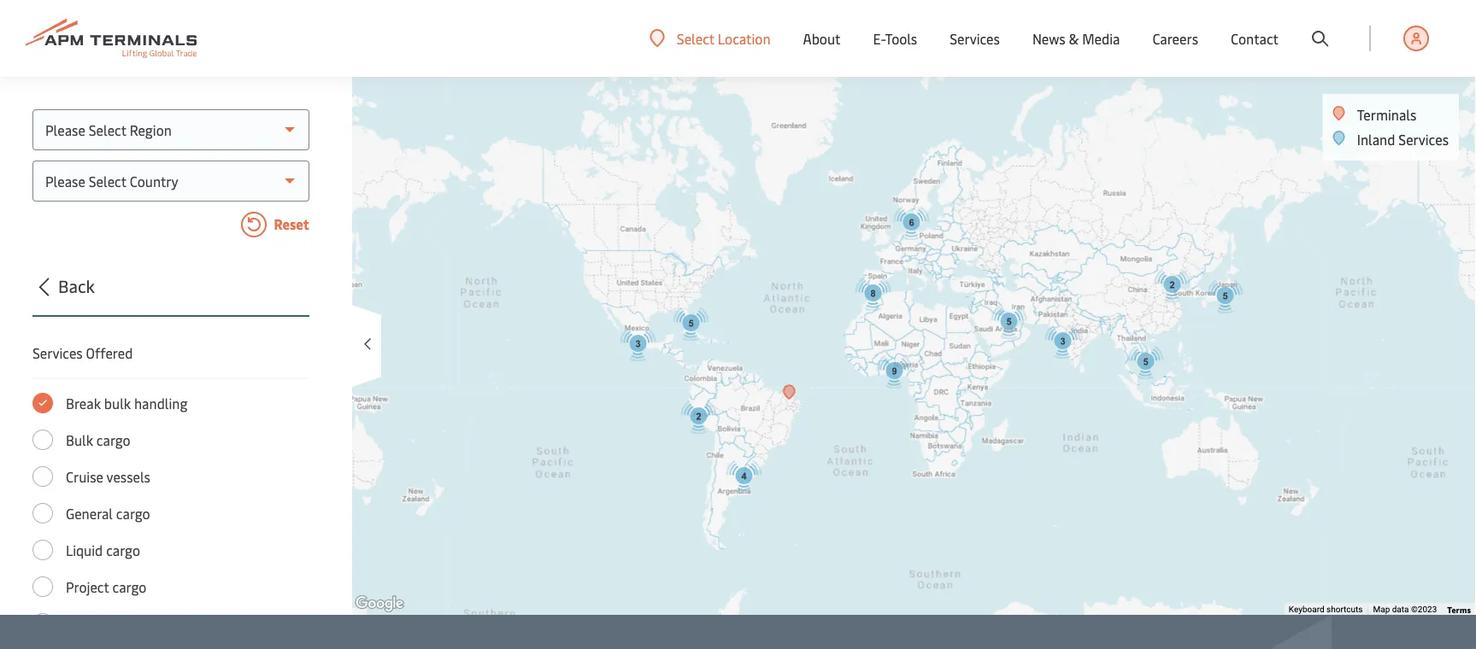 Task type: describe. For each thing, give the bounding box(es) containing it.
9
[[892, 366, 897, 377]]

off
[[140, 615, 159, 633]]

google image
[[351, 593, 408, 616]]

news & media
[[1033, 29, 1120, 48]]

inland services
[[1357, 130, 1449, 149]]

roll-
[[114, 615, 140, 633]]

0 horizontal spatial 3
[[636, 339, 641, 350]]

0 horizontal spatial 2
[[696, 412, 702, 422]]

terminals
[[1357, 106, 1417, 124]]

keyboard shortcuts
[[1289, 605, 1363, 615]]

services for services offered
[[32, 344, 83, 362]]

keyboard
[[1289, 605, 1325, 615]]

news & media button
[[1033, 0, 1120, 77]]

about button
[[803, 0, 841, 77]]

0 vertical spatial 2
[[1170, 280, 1175, 291]]

general
[[66, 505, 113, 523]]

services offered
[[32, 344, 133, 362]]

cargo for general cargo
[[116, 505, 150, 523]]

keyboard shortcuts button
[[1289, 604, 1363, 616]]

services for services
[[950, 29, 1000, 48]]

Cruise vessels radio
[[32, 467, 53, 487]]

roll-
[[66, 615, 95, 633]]

handling
[[134, 395, 187, 413]]

(roro)
[[162, 615, 203, 633]]

5 3
[[689, 318, 1066, 347]]

contact button
[[1231, 0, 1279, 77]]

Project cargo radio
[[32, 577, 53, 598]]

data
[[1392, 605, 1409, 615]]

about
[[803, 29, 841, 48]]

Break bulk handling radio
[[32, 393, 53, 414]]

terms link
[[1448, 604, 1471, 615]]

cargo for liquid cargo
[[106, 542, 140, 560]]

8
[[871, 289, 876, 299]]

on
[[95, 615, 111, 633]]

project
[[66, 578, 109, 597]]

General cargo radio
[[32, 504, 53, 524]]

offered
[[86, 344, 133, 362]]

shortcuts
[[1327, 605, 1363, 615]]

6
[[909, 218, 914, 228]]

vessels
[[106, 468, 150, 486]]



Task type: vqa. For each thing, say whether or not it's contained in the screenshot.
rightmost more
no



Task type: locate. For each thing, give the bounding box(es) containing it.
5 inside '5 3'
[[689, 318, 694, 329]]

e-
[[873, 29, 885, 48]]

inland
[[1357, 130, 1396, 149]]

reset button
[[32, 212, 309, 241]]

careers button
[[1153, 0, 1199, 77]]

liquid cargo
[[66, 542, 140, 560]]

media
[[1083, 29, 1120, 48]]

back
[[58, 274, 95, 297]]

cargo up roll-
[[112, 578, 146, 597]]

general cargo
[[66, 505, 150, 523]]

0 horizontal spatial services
[[32, 344, 83, 362]]

bulk
[[104, 395, 131, 413]]

news
[[1033, 29, 1066, 48]]

Liquid cargo radio
[[32, 540, 53, 561]]

bulk cargo
[[66, 431, 131, 450]]

services right tools at the top
[[950, 29, 1000, 48]]

liquid
[[66, 542, 103, 560]]

services button
[[950, 0, 1000, 77]]

contact
[[1231, 29, 1279, 48]]

3
[[1060, 336, 1066, 347], [636, 339, 641, 350]]

map data ©2023
[[1373, 605, 1437, 615]]

cargo down the vessels
[[116, 505, 150, 523]]

cargo right bulk
[[96, 431, 131, 450]]

terms
[[1448, 604, 1471, 615]]

e-tools
[[873, 29, 918, 48]]

cargo for bulk cargo
[[96, 431, 131, 450]]

careers
[[1153, 29, 1199, 48]]

location
[[718, 29, 771, 47]]

1 horizontal spatial 3
[[1060, 336, 1066, 347]]

services left offered
[[32, 344, 83, 362]]

bulk
[[66, 431, 93, 450]]

5
[[1223, 291, 1228, 302], [1007, 317, 1012, 327], [689, 318, 694, 329], [1143, 357, 1149, 368]]

Bulk cargo radio
[[32, 430, 53, 451]]

2
[[1170, 280, 1175, 291], [696, 412, 702, 422]]

services
[[950, 29, 1000, 48], [1399, 130, 1449, 149], [32, 344, 83, 362]]

roll-on roll-off (roro)
[[66, 615, 203, 633]]

reset
[[271, 215, 309, 234]]

map region
[[230, 0, 1476, 650]]

break bulk handling
[[66, 395, 187, 413]]

project cargo
[[66, 578, 146, 597]]

map
[[1373, 605, 1390, 615]]

cargo right liquid
[[106, 542, 140, 560]]

cruise vessels
[[66, 468, 150, 486]]

select location
[[677, 29, 771, 47]]

0 vertical spatial services
[[950, 29, 1000, 48]]

break
[[66, 395, 101, 413]]

select location button
[[650, 29, 771, 48]]

e-tools button
[[873, 0, 918, 77]]

&
[[1069, 29, 1079, 48]]

cargo for project cargo
[[112, 578, 146, 597]]

©2023
[[1411, 605, 1437, 615]]

tools
[[885, 29, 918, 48]]

1 vertical spatial 2
[[696, 412, 702, 422]]

1 horizontal spatial services
[[950, 29, 1000, 48]]

back button
[[27, 273, 309, 317]]

1 vertical spatial services
[[1399, 130, 1449, 149]]

services down terminals at the top of the page
[[1399, 130, 1449, 149]]

4
[[742, 471, 747, 482]]

2 vertical spatial services
[[32, 344, 83, 362]]

cargo
[[96, 431, 131, 450], [116, 505, 150, 523], [106, 542, 140, 560], [112, 578, 146, 597]]

2 horizontal spatial services
[[1399, 130, 1449, 149]]

select
[[677, 29, 715, 47]]

cruise
[[66, 468, 103, 486]]

3 inside '5 3'
[[1060, 336, 1066, 347]]

1 horizontal spatial 2
[[1170, 280, 1175, 291]]



